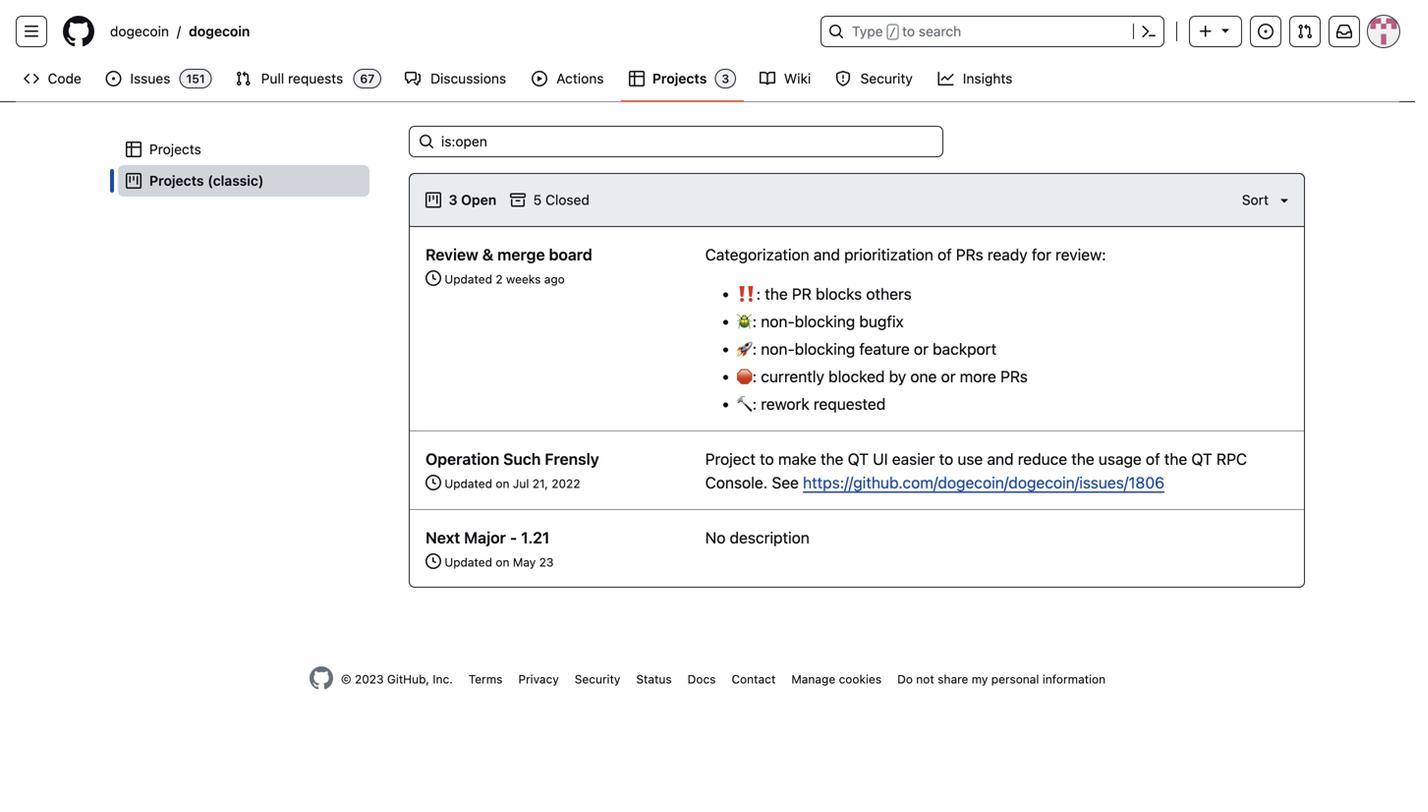Task type: vqa. For each thing, say whether or not it's contained in the screenshot.
Review & merge board
yes



Task type: locate. For each thing, give the bounding box(es) containing it.
updated
[[445, 272, 493, 286], [445, 477, 493, 491], [445, 556, 493, 569]]

next major - 1.21
[[426, 529, 550, 547]]

search image
[[419, 134, 435, 149]]

inc.
[[433, 673, 453, 686]]

0 horizontal spatial dogecoin link
[[102, 16, 177, 47]]

project image left 3 open
[[426, 192, 442, 208]]

wiki
[[785, 70, 812, 87]]

security right shield icon
[[861, 70, 913, 87]]

and
[[814, 245, 841, 264], [988, 450, 1014, 469]]

the right make
[[821, 450, 844, 469]]

2 updated from the top
[[445, 477, 493, 491]]

3 for 3 open
[[449, 192, 458, 208]]

updated for next
[[445, 556, 493, 569]]

or up one
[[914, 340, 929, 358]]

list
[[102, 16, 809, 47], [110, 126, 378, 205]]

1 vertical spatial of
[[1147, 450, 1161, 469]]

1 horizontal spatial to
[[903, 23, 916, 39]]

1 vertical spatial blocking
[[795, 340, 856, 358]]

github,
[[387, 673, 430, 686]]

dogecoin up issues
[[110, 23, 169, 39]]

list down git pull request icon
[[110, 126, 378, 205]]

1 vertical spatial project image
[[426, 192, 442, 208]]

homepage image left ©
[[310, 667, 333, 690]]

0 horizontal spatial of
[[938, 245, 952, 264]]

project
[[706, 450, 756, 469]]

merge
[[498, 245, 545, 264]]

/ for dogecoin
[[177, 23, 181, 39]]

security link
[[828, 64, 923, 93], [575, 673, 621, 686]]

3 left open
[[449, 192, 458, 208]]

1 horizontal spatial prs
[[1001, 367, 1028, 386]]

clock image down review on the left top of page
[[426, 270, 442, 286]]

0 horizontal spatial qt
[[848, 450, 869, 469]]

2 horizontal spatial to
[[940, 450, 954, 469]]

1 non- from the top
[[761, 312, 795, 331]]

notifications image
[[1337, 24, 1353, 39]]

ready
[[988, 245, 1028, 264]]

issue opened image
[[1259, 24, 1274, 39], [106, 71, 121, 87]]

1 horizontal spatial dogecoin
[[189, 23, 250, 39]]

qt left rpc
[[1192, 450, 1213, 469]]

1 horizontal spatial and
[[988, 450, 1014, 469]]

to up see
[[760, 450, 775, 469]]

0 vertical spatial non-
[[761, 312, 795, 331]]

and up blocks
[[814, 245, 841, 264]]

frensly
[[545, 450, 600, 469]]

review
[[426, 245, 479, 264]]

0 vertical spatial 3
[[722, 72, 730, 86]]

share
[[938, 673, 969, 686]]

2 clock image from the top
[[426, 475, 442, 491]]

0 horizontal spatial project image
[[126, 173, 142, 189]]

table image inside projects link
[[126, 142, 142, 157]]

command palette image
[[1142, 24, 1157, 39]]

&
[[483, 245, 494, 264]]

next
[[426, 529, 460, 547]]

more
[[960, 367, 997, 386]]

dogecoin up 151 at the top left
[[189, 23, 250, 39]]

git pull request image
[[1298, 24, 1314, 39]]

projects up projects (classic)
[[149, 141, 201, 157]]

updated down major at the bottom left of the page
[[445, 556, 493, 569]]

0 horizontal spatial triangle down image
[[1218, 22, 1234, 38]]

to left use
[[940, 450, 954, 469]]

1 vertical spatial triangle down image
[[1277, 192, 1293, 208]]

1 vertical spatial clock image
[[426, 475, 442, 491]]

0 horizontal spatial issue opened image
[[106, 71, 121, 87]]

blocking
[[795, 312, 856, 331], [795, 340, 856, 358]]

3
[[722, 72, 730, 86], [449, 192, 458, 208]]

prs right more
[[1001, 367, 1028, 386]]

1 vertical spatial issue opened image
[[106, 71, 121, 87]]

1 vertical spatial and
[[988, 450, 1014, 469]]

code
[[48, 70, 81, 87]]

triangle down image
[[1218, 22, 1234, 38], [1277, 192, 1293, 208]]

0 vertical spatial homepage image
[[63, 16, 94, 47]]

manage
[[792, 673, 836, 686]]

0 vertical spatial issue opened image
[[1259, 24, 1274, 39]]

non- right 🚀:
[[761, 340, 795, 358]]

2 vertical spatial updated
[[445, 556, 493, 569]]

projects up search projects text field
[[653, 70, 707, 87]]

do not share my personal information button
[[898, 671, 1106, 688]]

5
[[534, 192, 542, 208]]

1 horizontal spatial qt
[[1192, 450, 1213, 469]]

1 horizontal spatial dogecoin link
[[181, 16, 258, 47]]

project image left projects (classic)
[[126, 173, 142, 189]]

/ inside dogecoin / dogecoin
[[177, 23, 181, 39]]

security link left status 'link'
[[575, 673, 621, 686]]

1 vertical spatial list
[[110, 126, 378, 205]]

blocking up the blocked on the right of the page
[[795, 340, 856, 358]]

table image right actions
[[629, 71, 645, 87]]

🛑:
[[737, 367, 757, 386]]

0 vertical spatial list
[[102, 16, 809, 47]]

of right usage
[[1147, 450, 1161, 469]]

3 left book image
[[722, 72, 730, 86]]

categorization and prioritization of prs ready for review:
[[706, 245, 1107, 264]]

git pull request image
[[236, 71, 251, 87]]

2 vertical spatial projects
[[149, 173, 204, 189]]

issue opened image for git pull request icon
[[106, 71, 121, 87]]

2 vertical spatial clock image
[[426, 554, 442, 569]]

clock image
[[426, 270, 442, 286], [426, 475, 442, 491], [426, 554, 442, 569]]

project image inside the projects (classic) link
[[126, 173, 142, 189]]

projects left (classic)
[[149, 173, 204, 189]]

0 horizontal spatial prs
[[957, 245, 984, 264]]

clock image down next
[[426, 554, 442, 569]]

1 vertical spatial prs
[[1001, 367, 1028, 386]]

2 on from the top
[[496, 556, 510, 569]]

1 on from the top
[[496, 477, 510, 491]]

the inside "‼️ : the pr blocks others 🪲: non-blocking bugfix 🚀: non-blocking feature or backport 🛑: currently blocked by one or more prs 🔨: rework requested"
[[765, 285, 788, 303]]

dogecoin
[[110, 23, 169, 39], [189, 23, 250, 39]]

archive image
[[510, 192, 526, 208]]

code link
[[16, 64, 90, 93]]

projects
[[653, 70, 707, 87], [149, 141, 201, 157], [149, 173, 204, 189]]

21,
[[533, 477, 549, 491]]

type / to search
[[853, 23, 962, 39]]

dogecoin link up issues
[[102, 16, 177, 47]]

of right prioritization
[[938, 245, 952, 264]]

docs
[[688, 673, 716, 686]]

for
[[1032, 245, 1052, 264]]

qt left ui on the bottom right of page
[[848, 450, 869, 469]]

status
[[637, 673, 672, 686]]

table image down issues
[[126, 142, 142, 157]]

0 vertical spatial security link
[[828, 64, 923, 93]]

prs left 'ready'
[[957, 245, 984, 264]]

on left may
[[496, 556, 510, 569]]

security link down type
[[828, 64, 923, 93]]

on left jul
[[496, 477, 510, 491]]

0 vertical spatial on
[[496, 477, 510, 491]]

categorization
[[706, 245, 810, 264]]

0 vertical spatial and
[[814, 245, 841, 264]]

/ inside type / to search
[[890, 26, 897, 39]]

0 horizontal spatial 3
[[449, 192, 458, 208]]

the right :
[[765, 285, 788, 303]]

table image
[[629, 71, 645, 87], [126, 142, 142, 157]]

personal
[[992, 673, 1040, 686]]

dogecoin link up 151 at the top left
[[181, 16, 258, 47]]

3 updated from the top
[[445, 556, 493, 569]]

/
[[177, 23, 181, 39], [890, 26, 897, 39]]

use
[[958, 450, 984, 469]]

issue opened image left issues
[[106, 71, 121, 87]]

0 vertical spatial triangle down image
[[1218, 22, 1234, 38]]

updated for operation
[[445, 477, 493, 491]]

prs inside "‼️ : the pr blocks others 🪲: non-blocking bugfix 🚀: non-blocking feature or backport 🛑: currently blocked by one or more prs 🔨: rework requested"
[[1001, 367, 1028, 386]]

1 qt from the left
[[848, 450, 869, 469]]

1 horizontal spatial project image
[[426, 192, 442, 208]]

blocking down blocks
[[795, 312, 856, 331]]

major
[[464, 529, 506, 547]]

insights link
[[931, 64, 1023, 93]]

plus image
[[1199, 24, 1214, 39]]

1 vertical spatial non-
[[761, 340, 795, 358]]

1 vertical spatial security link
[[575, 673, 621, 686]]

privacy
[[519, 673, 559, 686]]

triangle down image right sort
[[1277, 192, 1293, 208]]

1 horizontal spatial homepage image
[[310, 667, 333, 690]]

do
[[898, 673, 913, 686]]

0 horizontal spatial /
[[177, 23, 181, 39]]

project image inside 3 open link
[[426, 192, 442, 208]]

0 horizontal spatial or
[[914, 340, 929, 358]]

2
[[496, 272, 503, 286]]

discussions link
[[397, 64, 516, 93]]

rework
[[761, 395, 810, 413]]

🚀:
[[737, 340, 757, 358]]

bugfix
[[860, 312, 904, 331]]

0 vertical spatial project image
[[126, 173, 142, 189]]

or right one
[[942, 367, 956, 386]]

to left search
[[903, 23, 916, 39]]

security left status 'link'
[[575, 673, 621, 686]]

homepage image
[[63, 16, 94, 47], [310, 667, 333, 690]]

‼️ : the pr blocks others 🪲: non-blocking bugfix 🚀: non-blocking feature or backport 🛑: currently blocked by one or more prs 🔨: rework requested
[[737, 282, 1028, 413]]

or
[[914, 340, 929, 358], [942, 367, 956, 386]]

1 horizontal spatial 3
[[722, 72, 730, 86]]

dogecoin link
[[102, 16, 177, 47], [181, 16, 258, 47]]

clock image for operation such frensly
[[426, 475, 442, 491]]

dogecoin / dogecoin
[[110, 23, 250, 39]]

2 qt from the left
[[1192, 450, 1213, 469]]

1 horizontal spatial triangle down image
[[1277, 192, 1293, 208]]

updated for review
[[445, 272, 493, 286]]

clock image for review & merge board
[[426, 270, 442, 286]]

1 vertical spatial updated
[[445, 477, 493, 491]]

1 vertical spatial 3
[[449, 192, 458, 208]]

triangle down image right plus image
[[1218, 22, 1234, 38]]

0 vertical spatial clock image
[[426, 270, 442, 286]]

0 vertical spatial blocking
[[795, 312, 856, 331]]

0 horizontal spatial table image
[[126, 142, 142, 157]]

1.21
[[521, 529, 550, 547]]

homepage image up code
[[63, 16, 94, 47]]

1 horizontal spatial of
[[1147, 450, 1161, 469]]

5 closed
[[530, 192, 590, 208]]

review & merge board link
[[426, 245, 593, 264]]

3 open link
[[426, 190, 497, 210]]

(classic)
[[208, 173, 264, 189]]

1 vertical spatial on
[[496, 556, 510, 569]]

1 vertical spatial table image
[[126, 142, 142, 157]]

the right usage
[[1165, 450, 1188, 469]]

1 updated from the top
[[445, 272, 493, 286]]

1 horizontal spatial issue opened image
[[1259, 24, 1274, 39]]

on
[[496, 477, 510, 491], [496, 556, 510, 569]]

blocks
[[816, 285, 863, 303]]

no
[[706, 529, 726, 547]]

pr
[[792, 285, 812, 303]]

0 horizontal spatial dogecoin
[[110, 23, 169, 39]]

0 horizontal spatial to
[[760, 450, 775, 469]]

1 clock image from the top
[[426, 270, 442, 286]]

updated down operation
[[445, 477, 493, 491]]

1 horizontal spatial or
[[942, 367, 956, 386]]

to
[[903, 23, 916, 39], [760, 450, 775, 469], [940, 450, 954, 469]]

1 horizontal spatial table image
[[629, 71, 645, 87]]

updated down review on the left top of page
[[445, 272, 493, 286]]

3 clock image from the top
[[426, 554, 442, 569]]

project image
[[126, 173, 142, 189], [426, 192, 442, 208]]

list up "discussions" link
[[102, 16, 809, 47]]

0 vertical spatial updated
[[445, 272, 493, 286]]

actions link
[[524, 64, 613, 93]]

1 horizontal spatial /
[[890, 26, 897, 39]]

issue opened image left git pull request image at the right top of the page
[[1259, 24, 1274, 39]]

feature
[[860, 340, 910, 358]]

0 vertical spatial security
[[861, 70, 913, 87]]

0 horizontal spatial security
[[575, 673, 621, 686]]

1 vertical spatial homepage image
[[310, 667, 333, 690]]

project to make the qt ui easier to use and reduce the usage of the qt rpc console. see
[[706, 450, 1248, 492]]

operation
[[426, 450, 500, 469]]

requested
[[814, 395, 886, 413]]

clock image down operation
[[426, 475, 442, 491]]

and up https://github.com/dogecoin/dogecoin/issues/1806 link
[[988, 450, 1014, 469]]

non- right 🪲:
[[761, 312, 795, 331]]

qt
[[848, 450, 869, 469], [1192, 450, 1213, 469]]

ui
[[873, 450, 889, 469]]



Task type: describe. For each thing, give the bounding box(es) containing it.
terms
[[469, 673, 503, 686]]

0 vertical spatial of
[[938, 245, 952, 264]]

list containing dogecoin / dogecoin
[[102, 16, 809, 47]]

0 vertical spatial prs
[[957, 245, 984, 264]]

open
[[461, 192, 497, 208]]

1 horizontal spatial security
[[861, 70, 913, 87]]

🪲:
[[737, 312, 757, 331]]

Projects search field
[[409, 126, 1306, 157]]

console.
[[706, 473, 768, 492]]

manage cookies
[[792, 673, 882, 686]]

2 dogecoin from the left
[[189, 23, 250, 39]]

next major - 1.21 link
[[426, 529, 550, 547]]

jul
[[513, 477, 529, 491]]

:
[[757, 285, 761, 303]]

pull
[[261, 70, 284, 87]]

0 horizontal spatial security link
[[575, 673, 621, 686]]

-
[[510, 529, 517, 547]]

description
[[730, 529, 810, 547]]

easier
[[893, 450, 936, 469]]

no description
[[706, 529, 810, 547]]

rpc
[[1217, 450, 1248, 469]]

0 vertical spatial table image
[[629, 71, 645, 87]]

67
[[360, 72, 375, 86]]

pull requests
[[261, 70, 343, 87]]

privacy link
[[519, 673, 559, 686]]

2022
[[552, 477, 581, 491]]

3 open
[[445, 192, 497, 208]]

operation such frensly
[[426, 450, 600, 469]]

projects (classic) link
[[118, 165, 370, 197]]

discussions
[[431, 70, 507, 87]]

contact
[[732, 673, 776, 686]]

1 vertical spatial or
[[942, 367, 956, 386]]

one
[[911, 367, 937, 386]]

reduce
[[1018, 450, 1068, 469]]

https://github.com/dogecoin/dogecoin/issues/1806
[[803, 473, 1165, 492]]

do not share my personal information
[[898, 673, 1106, 686]]

cookies
[[839, 673, 882, 686]]

graph image
[[938, 71, 954, 87]]

closed
[[546, 192, 590, 208]]

usage
[[1099, 450, 1142, 469]]

issue opened image for git pull request image at the right top of the page
[[1259, 24, 1274, 39]]

sort button
[[1243, 190, 1293, 210]]

backport
[[933, 340, 997, 358]]

contact link
[[732, 673, 776, 686]]

review & merge board
[[426, 245, 593, 264]]

play image
[[532, 71, 548, 87]]

151
[[186, 72, 205, 86]]

terms link
[[469, 673, 503, 686]]

type
[[853, 23, 884, 39]]

1 dogecoin from the left
[[110, 23, 169, 39]]

0 vertical spatial or
[[914, 340, 929, 358]]

🔨:
[[737, 395, 757, 413]]

2 dogecoin link from the left
[[181, 16, 258, 47]]

projects link
[[118, 134, 370, 165]]

/ for type
[[890, 26, 897, 39]]

insights
[[964, 70, 1013, 87]]

comment discussion image
[[405, 71, 421, 87]]

‼️
[[737, 282, 757, 308]]

ago
[[545, 272, 565, 286]]

and inside project to make the qt ui easier to use and reduce the usage of the qt rpc console. see
[[988, 450, 1014, 469]]

0 vertical spatial projects
[[653, 70, 707, 87]]

©
[[341, 673, 352, 686]]

manage cookies button
[[792, 671, 882, 688]]

clock image for next major - 1.21
[[426, 554, 442, 569]]

1 blocking from the top
[[795, 312, 856, 331]]

1 horizontal spatial security link
[[828, 64, 923, 93]]

triangle down image inside sort popup button
[[1277, 192, 1293, 208]]

code image
[[24, 71, 39, 87]]

see
[[772, 473, 799, 492]]

on for major
[[496, 556, 510, 569]]

1 dogecoin link from the left
[[102, 16, 177, 47]]

updated on may 23
[[442, 556, 554, 569]]

3 for 3
[[722, 72, 730, 86]]

my
[[972, 673, 989, 686]]

docs link
[[688, 673, 716, 686]]

2023
[[355, 673, 384, 686]]

list containing projects
[[110, 126, 378, 205]]

the left usage
[[1072, 450, 1095, 469]]

requests
[[288, 70, 343, 87]]

Search projects text field
[[409, 126, 944, 157]]

others
[[867, 285, 912, 303]]

2 non- from the top
[[761, 340, 795, 358]]

make
[[779, 450, 817, 469]]

issues
[[130, 70, 170, 87]]

prioritization
[[845, 245, 934, 264]]

status link
[[637, 673, 672, 686]]

information
[[1043, 673, 1106, 686]]

0 horizontal spatial homepage image
[[63, 16, 94, 47]]

of inside project to make the qt ui easier to use and reduce the usage of the qt rpc console. see
[[1147, 450, 1161, 469]]

board
[[549, 245, 593, 264]]

2 blocking from the top
[[795, 340, 856, 358]]

updated 2 weeks ago
[[442, 272, 565, 286]]

0 horizontal spatial and
[[814, 245, 841, 264]]

updated on jul 21, 2022
[[442, 477, 581, 491]]

by
[[890, 367, 907, 386]]

1 vertical spatial projects
[[149, 141, 201, 157]]

on for such
[[496, 477, 510, 491]]

5 closed link
[[510, 190, 590, 210]]

not
[[917, 673, 935, 686]]

1 vertical spatial security
[[575, 673, 621, 686]]

sort
[[1243, 192, 1269, 208]]

such
[[504, 450, 541, 469]]

actions
[[557, 70, 604, 87]]

shield image
[[836, 71, 852, 87]]

book image
[[760, 71, 776, 87]]

© 2023 github, inc.
[[341, 673, 453, 686]]

23
[[539, 556, 554, 569]]



